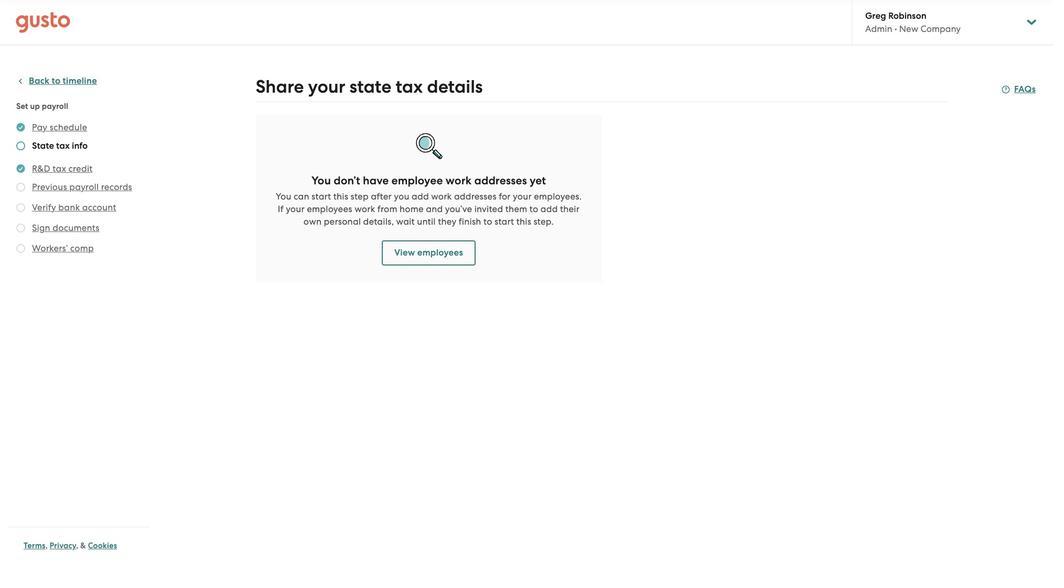 Task type: describe. For each thing, give the bounding box(es) containing it.
terms link
[[24, 542, 45, 551]]

timeline
[[63, 76, 97, 87]]

bank
[[58, 202, 80, 213]]

you don't have employee work addresses yet you can start this step after you add work addresses for your employees. if your employees work from home and you've invited them to add their own personal details, wait until they finish to start this step.
[[276, 174, 582, 227]]

and
[[426, 204, 443, 215]]

robinson
[[888, 10, 927, 22]]

1 vertical spatial start
[[495, 217, 514, 227]]

records
[[101, 182, 132, 192]]

if
[[278, 204, 284, 215]]

1 vertical spatial employees
[[417, 248, 463, 259]]

2 , from the left
[[76, 542, 78, 551]]

pay schedule
[[32, 122, 87, 133]]

wait
[[396, 217, 415, 227]]

state tax info list
[[16, 121, 145, 257]]

1 vertical spatial your
[[513, 191, 532, 202]]

0 vertical spatial tax
[[396, 76, 423, 98]]

verify bank account button
[[32, 201, 116, 214]]

1 vertical spatial addresses
[[454, 191, 497, 202]]

terms , privacy , & cookies
[[24, 542, 117, 551]]

0 vertical spatial your
[[308, 76, 345, 98]]

for
[[499, 191, 511, 202]]

r&d tax credit
[[32, 164, 93, 174]]

personal
[[324, 217, 361, 227]]

previous payroll records button
[[32, 181, 132, 194]]

sign
[[32, 223, 50, 233]]

0 horizontal spatial your
[[286, 204, 305, 215]]

step.
[[534, 217, 554, 227]]

check image for verify
[[16, 203, 25, 212]]

check image for previous
[[16, 183, 25, 192]]

workers' comp button
[[32, 242, 94, 255]]

payroll inside button
[[69, 182, 99, 192]]

0 vertical spatial payroll
[[42, 102, 68, 111]]

pay schedule button
[[32, 121, 87, 134]]

previous payroll records
[[32, 182, 132, 192]]

they
[[438, 217, 456, 227]]

2 vertical spatial to
[[484, 217, 492, 227]]

view employees
[[394, 248, 463, 259]]

until
[[417, 217, 436, 227]]

0 horizontal spatial this
[[333, 191, 348, 202]]

details,
[[363, 217, 394, 227]]

greg
[[865, 10, 886, 22]]

invited
[[474, 204, 503, 215]]

tax for info
[[56, 141, 70, 152]]

verify
[[32, 202, 56, 213]]

step
[[351, 191, 369, 202]]

2 horizontal spatial to
[[530, 204, 538, 215]]

can
[[294, 191, 309, 202]]

previous
[[32, 182, 67, 192]]

•
[[895, 24, 897, 34]]

1 vertical spatial add
[[541, 204, 558, 215]]

view employees link
[[382, 241, 476, 266]]

0 vertical spatial start
[[312, 191, 331, 202]]

new
[[899, 24, 918, 34]]

pay
[[32, 122, 47, 133]]

employee
[[392, 174, 443, 188]]

after
[[371, 191, 392, 202]]

0 vertical spatial addresses
[[474, 174, 527, 188]]

0 vertical spatial work
[[446, 174, 472, 188]]

sign documents button
[[32, 222, 99, 234]]

privacy link
[[50, 542, 76, 551]]

home
[[400, 204, 424, 215]]

workers'
[[32, 243, 68, 254]]

info
[[72, 141, 88, 152]]

up
[[30, 102, 40, 111]]

cookies button
[[88, 540, 117, 553]]

employees inside 'you don't have employee work addresses yet you can start this step after you add work addresses for your employees. if your employees work from home and you've invited them to add their own personal details, wait until they finish to start this step.'
[[307, 204, 352, 215]]



Task type: vqa. For each thing, say whether or not it's contained in the screenshot.
Nelson's on the right top
no



Task type: locate. For each thing, give the bounding box(es) containing it.
greg robinson admin • new company
[[865, 10, 961, 34]]

state tax info
[[32, 141, 88, 152]]

check image
[[16, 183, 25, 192], [16, 203, 25, 212]]

faqs
[[1014, 84, 1036, 95]]

0 horizontal spatial payroll
[[42, 102, 68, 111]]

0 horizontal spatial add
[[412, 191, 429, 202]]

circle check image for pay
[[16, 121, 25, 134]]

add up step.
[[541, 204, 558, 215]]

tax inside button
[[53, 164, 66, 174]]

0 vertical spatial circle check image
[[16, 121, 25, 134]]

circle check image left r&d
[[16, 163, 25, 175]]

share
[[256, 76, 304, 98]]

2 vertical spatial your
[[286, 204, 305, 215]]

1 vertical spatial circle check image
[[16, 163, 25, 175]]

share your state tax details
[[256, 76, 483, 98]]

1 vertical spatial work
[[431, 191, 452, 202]]

your
[[308, 76, 345, 98], [513, 191, 532, 202], [286, 204, 305, 215]]

employees.
[[534, 191, 582, 202]]

state
[[32, 141, 54, 152]]

their
[[560, 204, 580, 215]]

company
[[921, 24, 961, 34]]

1 horizontal spatial add
[[541, 204, 558, 215]]

this down them
[[516, 217, 531, 227]]

from
[[378, 204, 397, 215]]

tax left info at the left top of page
[[56, 141, 70, 152]]

2 vertical spatial work
[[355, 204, 375, 215]]

view
[[394, 248, 415, 259]]

, left &
[[76, 542, 78, 551]]

check image left previous
[[16, 183, 25, 192]]

, left privacy link
[[45, 542, 48, 551]]

to
[[52, 76, 60, 87], [530, 204, 538, 215], [484, 217, 492, 227]]

1 check image from the top
[[16, 183, 25, 192]]

check image
[[16, 142, 25, 151], [16, 224, 25, 233], [16, 244, 25, 253]]

don't
[[334, 174, 360, 188]]

1 horizontal spatial you
[[311, 174, 331, 188]]

set
[[16, 102, 28, 111]]

tax right r&d
[[53, 164, 66, 174]]

tax for credit
[[53, 164, 66, 174]]

0 vertical spatial check image
[[16, 183, 25, 192]]

1 vertical spatial check image
[[16, 203, 25, 212]]

1 horizontal spatial to
[[484, 217, 492, 227]]

sign documents
[[32, 223, 99, 233]]

schedule
[[50, 122, 87, 133]]

you
[[394, 191, 409, 202]]

2 vertical spatial check image
[[16, 244, 25, 253]]

0 vertical spatial employees
[[307, 204, 352, 215]]

0 horizontal spatial ,
[[45, 542, 48, 551]]

1 check image from the top
[[16, 142, 25, 151]]

employees up the personal
[[307, 204, 352, 215]]

them
[[506, 204, 527, 215]]

addresses up invited
[[454, 191, 497, 202]]

tax
[[396, 76, 423, 98], [56, 141, 70, 152], [53, 164, 66, 174]]

documents
[[53, 223, 99, 233]]

0 vertical spatial you
[[311, 174, 331, 188]]

work
[[446, 174, 472, 188], [431, 191, 452, 202], [355, 204, 375, 215]]

state
[[350, 76, 391, 98]]

check image left sign
[[16, 224, 25, 233]]

this down don't
[[333, 191, 348, 202]]

add up the home
[[412, 191, 429, 202]]

verify bank account
[[32, 202, 116, 213]]

comp
[[70, 243, 94, 254]]

start down them
[[495, 217, 514, 227]]

work down step
[[355, 204, 375, 215]]

work up 'and'
[[431, 191, 452, 202]]

back
[[29, 76, 49, 87]]

workers' comp
[[32, 243, 94, 254]]

faqs button
[[1002, 83, 1036, 96]]

employees
[[307, 204, 352, 215], [417, 248, 463, 259]]

privacy
[[50, 542, 76, 551]]

circle check image
[[16, 121, 25, 134], [16, 163, 25, 175]]

0 vertical spatial check image
[[16, 142, 25, 151]]

back to timeline
[[29, 76, 97, 87]]

this
[[333, 191, 348, 202], [516, 217, 531, 227]]

0 horizontal spatial employees
[[307, 204, 352, 215]]

1 vertical spatial payroll
[[69, 182, 99, 192]]

work up you've
[[446, 174, 472, 188]]

check image for sign
[[16, 224, 25, 233]]

1 vertical spatial this
[[516, 217, 531, 227]]

to inside button
[[52, 76, 60, 87]]

have
[[363, 174, 389, 188]]

check image left 'workers''
[[16, 244, 25, 253]]

finish
[[459, 217, 481, 227]]

terms
[[24, 542, 45, 551]]

employees down they
[[417, 248, 463, 259]]

check image left "state" on the top of page
[[16, 142, 25, 151]]

1 horizontal spatial start
[[495, 217, 514, 227]]

payroll down the credit
[[69, 182, 99, 192]]

r&d tax credit button
[[32, 163, 93, 175]]

to right back
[[52, 76, 60, 87]]

start
[[312, 191, 331, 202], [495, 217, 514, 227]]

admin
[[865, 24, 892, 34]]

cookies
[[88, 542, 117, 551]]

circle check image for r&d
[[16, 163, 25, 175]]

r&d
[[32, 164, 50, 174]]

&
[[80, 542, 86, 551]]

payroll
[[42, 102, 68, 111], [69, 182, 99, 192]]

0 vertical spatial this
[[333, 191, 348, 202]]

1 circle check image from the top
[[16, 121, 25, 134]]

to up step.
[[530, 204, 538, 215]]

0 vertical spatial to
[[52, 76, 60, 87]]

payroll right up
[[42, 102, 68, 111]]

1 horizontal spatial ,
[[76, 542, 78, 551]]

to down invited
[[484, 217, 492, 227]]

home image
[[16, 12, 70, 33]]

add
[[412, 191, 429, 202], [541, 204, 558, 215]]

own
[[304, 217, 322, 227]]

2 circle check image from the top
[[16, 163, 25, 175]]

you've
[[445, 204, 472, 215]]

set up payroll
[[16, 102, 68, 111]]

2 vertical spatial tax
[[53, 164, 66, 174]]

3 check image from the top
[[16, 244, 25, 253]]

2 check image from the top
[[16, 203, 25, 212]]

you up if
[[276, 191, 291, 202]]

start right can
[[312, 191, 331, 202]]

you left don't
[[311, 174, 331, 188]]

0 horizontal spatial start
[[312, 191, 331, 202]]

addresses
[[474, 174, 527, 188], [454, 191, 497, 202]]

1 horizontal spatial this
[[516, 217, 531, 227]]

check image for workers'
[[16, 244, 25, 253]]

1 vertical spatial to
[[530, 204, 538, 215]]

your down can
[[286, 204, 305, 215]]

,
[[45, 542, 48, 551], [76, 542, 78, 551]]

your left state
[[308, 76, 345, 98]]

circle check image left 'pay'
[[16, 121, 25, 134]]

you
[[311, 174, 331, 188], [276, 191, 291, 202]]

0 vertical spatial add
[[412, 191, 429, 202]]

tax right state
[[396, 76, 423, 98]]

1 vertical spatial check image
[[16, 224, 25, 233]]

account
[[82, 202, 116, 213]]

1 , from the left
[[45, 542, 48, 551]]

1 vertical spatial you
[[276, 191, 291, 202]]

your up them
[[513, 191, 532, 202]]

1 horizontal spatial payroll
[[69, 182, 99, 192]]

2 check image from the top
[[16, 224, 25, 233]]

1 horizontal spatial employees
[[417, 248, 463, 259]]

back to timeline button
[[16, 75, 97, 88]]

2 horizontal spatial your
[[513, 191, 532, 202]]

1 vertical spatial tax
[[56, 141, 70, 152]]

check image left verify at top
[[16, 203, 25, 212]]

0 horizontal spatial you
[[276, 191, 291, 202]]

yet
[[530, 174, 546, 188]]

1 horizontal spatial your
[[308, 76, 345, 98]]

addresses up for
[[474, 174, 527, 188]]

0 horizontal spatial to
[[52, 76, 60, 87]]

credit
[[68, 164, 93, 174]]

details
[[427, 76, 483, 98]]



